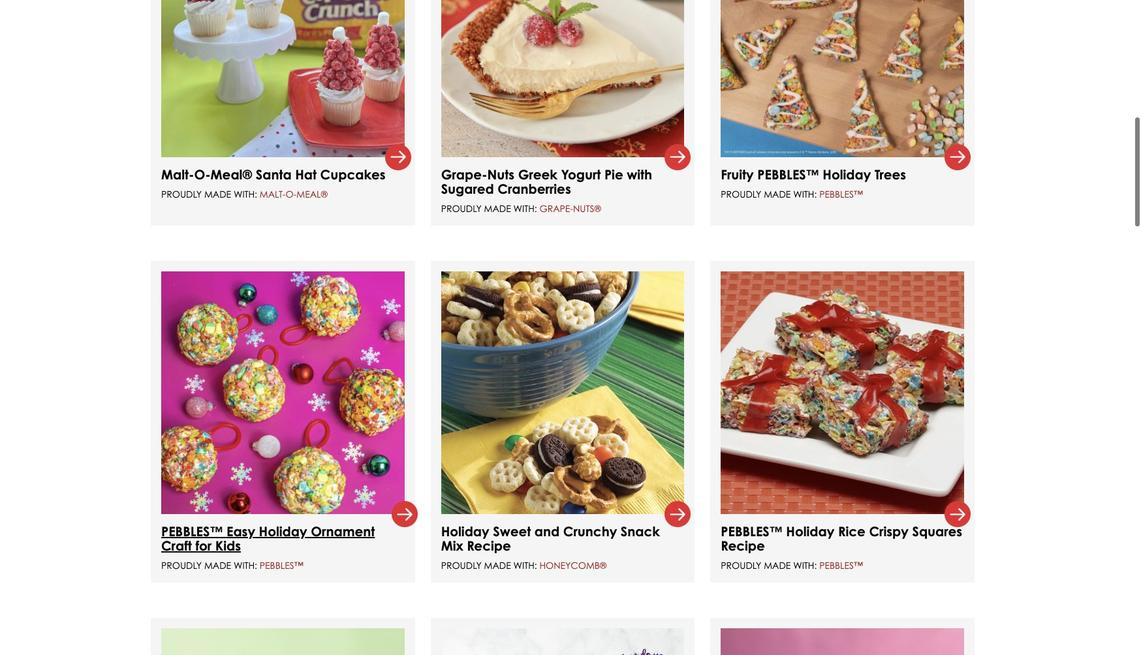 Task type: describe. For each thing, give the bounding box(es) containing it.
proudly inside the malt-o-meal® santa hat cupcakes proudly made with: malt-o-meal®
[[161, 189, 202, 200]]

honeycomb®
[[540, 561, 607, 572]]

grape-nuts® link
[[540, 203, 601, 214]]

greek
[[518, 166, 558, 183]]

proudly inside fruity pebbles™ holiday trees proudly made with: pebbles™
[[721, 189, 762, 200]]

malt-o-meal® link
[[260, 189, 328, 200]]

hat
[[295, 166, 317, 183]]

apple walnut raisin bran muffins recipe image
[[721, 629, 964, 656]]

proudly inside the "pebbles™ easy holiday ornament craft for kids proudly made with: pebbles™"
[[161, 561, 202, 572]]

made inside grape-nuts greek yogurt pie with sugared cranberries proudly made with: grape-nuts®
[[484, 203, 511, 214]]

pebbles holiday ornaments craft image
[[161, 271, 405, 515]]

rice
[[838, 524, 866, 540]]

with: inside holiday sweet and crunchy snack mix recipe proudly made with: honeycomb®
[[514, 561, 537, 572]]

crunchy
[[563, 524, 617, 540]]

pebbles™ link for holiday
[[819, 561, 863, 572]]

nuts®
[[573, 203, 601, 214]]

with: inside the malt-o-meal® santa hat cupcakes proudly made with: malt-o-meal®
[[234, 189, 257, 200]]

cupcakes
[[320, 166, 386, 183]]

honeycomb holiday sweet and crunchy snack mix recipe image
[[441, 271, 684, 515]]

santa
[[256, 166, 292, 183]]

made inside the "pebbles™ easy holiday ornament craft for kids proudly made with: pebbles™"
[[204, 561, 231, 572]]

fruity pebbles™ holiday trees proudly made with: pebbles™
[[721, 166, 906, 200]]

nuts
[[487, 166, 515, 183]]

made inside the malt-o-meal® santa hat cupcakes proudly made with: malt-o-meal®
[[204, 189, 231, 200]]

grape-nuts greek yogurt pie with sugared cranberries proudly made with: grape-nuts®
[[441, 166, 652, 214]]

and
[[535, 524, 560, 540]]

1 horizontal spatial meal®
[[297, 189, 328, 200]]

fruity pebbles™ holiday trees link
[[721, 166, 906, 183]]

with: inside fruity pebbles™ holiday trees proudly made with: pebbles™
[[793, 189, 817, 200]]

snack
[[621, 524, 660, 540]]

grape nuts greek yogurt pie recipe image
[[441, 0, 684, 157]]

for
[[195, 538, 212, 555]]

crispy
[[869, 524, 909, 540]]

fruity
[[721, 166, 754, 183]]

recipe inside pebbles™ holiday rice  crispy squares recipe proudly made with: pebbles™
[[721, 538, 765, 555]]

proudly inside grape-nuts greek yogurt pie with sugared cranberries proudly made with: grape-nuts®
[[441, 203, 482, 214]]

mix
[[441, 538, 463, 555]]

pebbles™ link for easy
[[260, 561, 303, 572]]

1 horizontal spatial o-
[[286, 189, 297, 200]]

grape-nuts greek yogurt pie with sugared cranberries link
[[441, 166, 652, 197]]

honeycomb® link
[[540, 561, 607, 572]]

yogurt
[[561, 166, 601, 183]]

recipe inside holiday sweet and crunchy snack mix recipe proudly made with: honeycomb®
[[467, 538, 511, 555]]

proudly inside holiday sweet and crunchy snack mix recipe proudly made with: honeycomb®
[[441, 561, 482, 572]]

holiday inside fruity pebbles™ holiday trees proudly made with: pebbles™
[[823, 166, 871, 183]]



Task type: vqa. For each thing, say whether or not it's contained in the screenshot.
team
no



Task type: locate. For each thing, give the bounding box(es) containing it.
with:
[[234, 189, 257, 200], [793, 189, 817, 200], [514, 203, 537, 214], [234, 561, 257, 572], [514, 561, 537, 572], [793, 561, 817, 572]]

pebbles™ link down pebbles™ holiday rice  crispy squares recipe link
[[819, 561, 863, 572]]

malt-o-meal® santa hat cupcakes link
[[161, 166, 386, 183]]

made inside fruity pebbles™ holiday trees proudly made with: pebbles™
[[764, 189, 791, 200]]

with: down sweet at bottom
[[514, 561, 537, 572]]

pebbles™ link down fruity pebbles™ holiday trees link
[[819, 189, 863, 200]]

fruity pebbles™ cereal boulder balls recipe image
[[161, 629, 405, 656]]

1 vertical spatial grape-
[[540, 203, 573, 214]]

1 vertical spatial meal®
[[297, 189, 328, 200]]

0 horizontal spatial o-
[[194, 166, 211, 183]]

grape-
[[441, 166, 487, 183], [540, 203, 573, 214]]

holiday left rice on the bottom of page
[[786, 524, 835, 540]]

fruity pebbles holiday trees recipe image
[[721, 0, 964, 157]]

pebbles™
[[758, 166, 819, 183], [819, 189, 863, 200], [161, 524, 223, 540], [721, 524, 783, 540], [260, 561, 303, 572], [819, 561, 863, 572]]

with
[[627, 166, 652, 183]]

with: down cranberries
[[514, 203, 537, 214]]

pebbles™ easy holiday ornament craft for kids proudly made with: pebbles™
[[161, 524, 375, 572]]

craft
[[161, 538, 192, 555]]

easy
[[227, 524, 255, 540]]

1 vertical spatial o-
[[286, 189, 297, 200]]

grape nuts hot apple cobbler recipe image
[[441, 629, 684, 656]]

with: down malt-o-meal® santa hat cupcakes link
[[234, 189, 257, 200]]

holiday sweet and crunchy snack mix recipe proudly made with: honeycomb®
[[441, 524, 660, 572]]

squares
[[912, 524, 962, 540]]

made inside holiday sweet and crunchy snack mix recipe proudly made with: honeycomb®
[[484, 561, 511, 572]]

holiday left sweet at bottom
[[441, 524, 489, 540]]

pebbles™ easy holiday ornament craft for kids link
[[161, 524, 375, 555]]

pebbles™ link
[[819, 189, 863, 200], [260, 561, 303, 572], [819, 561, 863, 572]]

meal® left the santa
[[211, 166, 252, 183]]

made
[[204, 189, 231, 200], [764, 189, 791, 200], [484, 203, 511, 214], [204, 561, 231, 572], [484, 561, 511, 572], [764, 561, 791, 572]]

0 vertical spatial o-
[[194, 166, 211, 183]]

1 recipe from the left
[[467, 538, 511, 555]]

with: inside pebbles™ holiday rice  crispy squares recipe proudly made with: pebbles™
[[793, 561, 817, 572]]

1 vertical spatial malt-
[[260, 189, 286, 200]]

with: down "kids"
[[234, 561, 257, 572]]

meal®
[[211, 166, 252, 183], [297, 189, 328, 200]]

pie
[[605, 166, 623, 183]]

0 vertical spatial meal®
[[211, 166, 252, 183]]

holiday
[[823, 166, 871, 183], [259, 524, 307, 540], [441, 524, 489, 540], [786, 524, 835, 540]]

0 horizontal spatial grape-
[[441, 166, 487, 183]]

pebbles™ holiday rice  crispy squares recipe link
[[721, 524, 962, 555]]

meal® down "hat"
[[297, 189, 328, 200]]

pebbles holiday crispy squares recipe image
[[721, 271, 964, 515]]

with: inside grape-nuts greek yogurt pie with sugared cranberries proudly made with: grape-nuts®
[[514, 203, 537, 214]]

proudly inside pebbles™ holiday rice  crispy squares recipe proudly made with: pebbles™
[[721, 561, 762, 572]]

holiday inside holiday sweet and crunchy snack mix recipe proudly made with: honeycomb®
[[441, 524, 489, 540]]

holiday inside the "pebbles™ easy holiday ornament craft for kids proudly made with: pebbles™"
[[259, 524, 307, 540]]

proudly
[[161, 189, 202, 200], [721, 189, 762, 200], [441, 203, 482, 214], [161, 561, 202, 572], [441, 561, 482, 572], [721, 561, 762, 572]]

1 horizontal spatial grape-
[[540, 203, 573, 214]]

holiday right easy
[[259, 524, 307, 540]]

holiday sweet and crunchy snack mix recipe link
[[441, 524, 660, 555]]

sweet
[[493, 524, 531, 540]]

malt-o-meal® santa hat cupcakes proudly made with: malt-o-meal®
[[161, 166, 386, 200]]

1 horizontal spatial malt-
[[260, 189, 286, 200]]

malt-o-meal® santa hats recipe image
[[161, 0, 405, 157]]

0 horizontal spatial malt-
[[161, 166, 194, 183]]

0 vertical spatial grape-
[[441, 166, 487, 183]]

cranberries
[[498, 181, 571, 197]]

pebbles™ holiday rice  crispy squares recipe proudly made with: pebbles™
[[721, 524, 962, 572]]

with: down fruity pebbles™ holiday trees link
[[793, 189, 817, 200]]

with: down pebbles™ holiday rice  crispy squares recipe link
[[793, 561, 817, 572]]

pebbles™ link down pebbles™ easy holiday ornament craft for kids link
[[260, 561, 303, 572]]

1 horizontal spatial recipe
[[721, 538, 765, 555]]

malt-
[[161, 166, 194, 183], [260, 189, 286, 200]]

trees
[[875, 166, 906, 183]]

2 recipe from the left
[[721, 538, 765, 555]]

kids
[[215, 538, 241, 555]]

o-
[[194, 166, 211, 183], [286, 189, 297, 200]]

with: inside the "pebbles™ easy holiday ornament craft for kids proudly made with: pebbles™"
[[234, 561, 257, 572]]

0 horizontal spatial recipe
[[467, 538, 511, 555]]

made inside pebbles™ holiday rice  crispy squares recipe proudly made with: pebbles™
[[764, 561, 791, 572]]

0 vertical spatial malt-
[[161, 166, 194, 183]]

0 horizontal spatial meal®
[[211, 166, 252, 183]]

holiday left trees
[[823, 166, 871, 183]]

recipe
[[467, 538, 511, 555], [721, 538, 765, 555]]

ornament
[[311, 524, 375, 540]]

holiday inside pebbles™ holiday rice  crispy squares recipe proudly made with: pebbles™
[[786, 524, 835, 540]]

pebbles™ link for pebbles™
[[819, 189, 863, 200]]

sugared
[[441, 181, 494, 197]]



